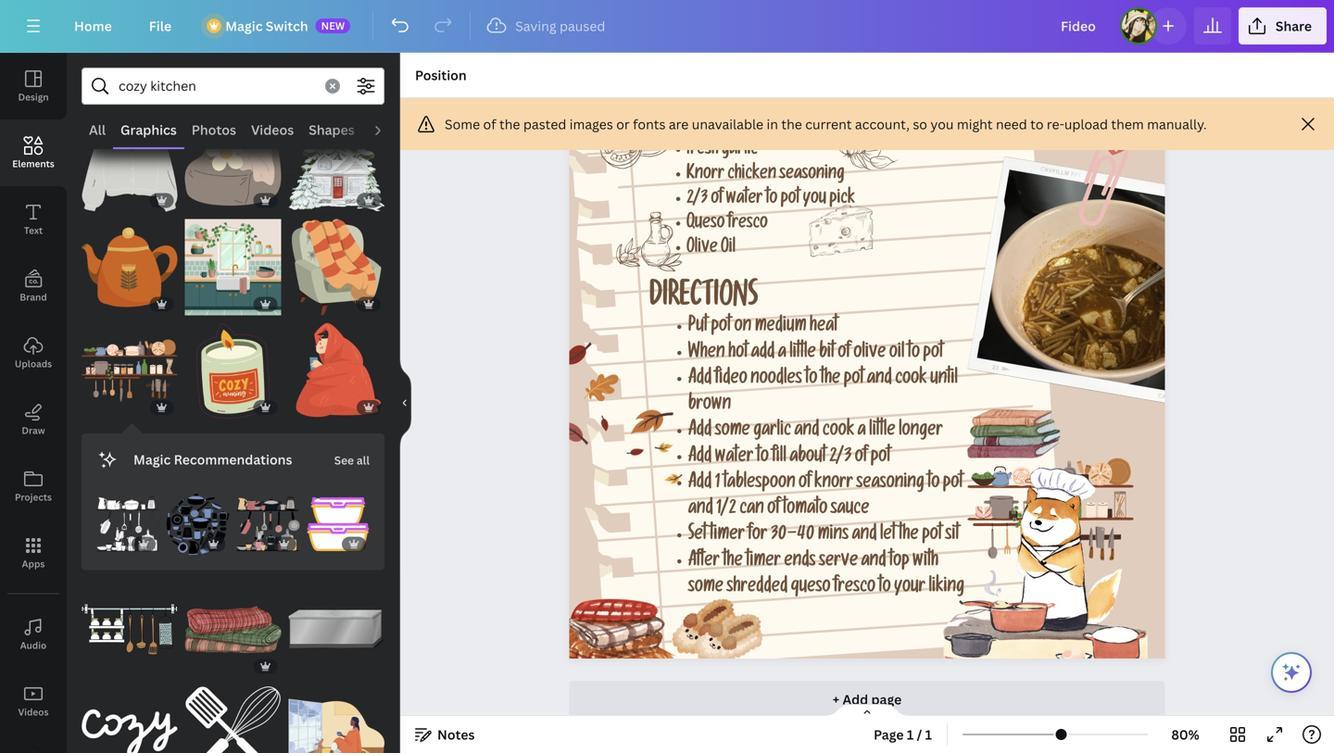 Task type: vqa. For each thing, say whether or not it's contained in the screenshot.
topmost Videos button
yes



Task type: describe. For each thing, give the bounding box(es) containing it.
fresh garlic
[[687, 142, 758, 161]]

uploads button
[[0, 320, 67, 387]]

sauce
[[831, 501, 870, 520]]

queso
[[687, 216, 725, 234]]

of right some
[[483, 115, 496, 133]]

woman feeling cozy at home image
[[289, 685, 385, 754]]

add
[[751, 344, 775, 364]]

knorr
[[815, 475, 854, 494]]

cozy autumn blanket image
[[185, 582, 281, 678]]

apps button
[[0, 520, 67, 587]]

kitchenware arranged in a circle image
[[167, 493, 229, 556]]

hot
[[729, 344, 748, 364]]

account,
[[855, 115, 910, 133]]

1 horizontal spatial you
[[931, 115, 954, 133]]

the left pasted
[[500, 115, 520, 133]]

ends
[[785, 553, 816, 572]]

cozy beanbag with flower cushion illustration image
[[185, 116, 281, 212]]

text
[[24, 224, 43, 237]]

all
[[357, 453, 370, 468]]

Design title text field
[[1046, 7, 1113, 44]]

to down longer
[[928, 475, 940, 494]]

fill
[[772, 449, 787, 468]]

kitchen with window image
[[185, 219, 281, 315]]

design button
[[0, 53, 67, 120]]

olive oil hand drawn image
[[617, 212, 683, 272]]

1 horizontal spatial little
[[870, 423, 896, 442]]

brand
[[20, 291, 47, 304]]

hide image
[[400, 359, 412, 448]]

0 horizontal spatial audio button
[[0, 602, 67, 668]]

0 vertical spatial audio
[[370, 121, 407, 139]]

water inside knorr chicken seasoning 2/3 of water to pot you pick queso fresco olive oil
[[726, 191, 763, 210]]

0 vertical spatial some
[[715, 423, 751, 442]]

manually.
[[1148, 115, 1207, 133]]

recommendations
[[174, 451, 292, 469]]

mins
[[818, 527, 849, 546]]

oil
[[721, 240, 736, 259]]

1/2
[[717, 501, 737, 520]]

knorr
[[687, 167, 725, 185]]

pot left "sit"
[[922, 527, 943, 546]]

pick
[[830, 191, 856, 210]]

0 horizontal spatial videos button
[[0, 668, 67, 735]]

might
[[957, 115, 993, 133]]

and up about
[[795, 423, 820, 442]]

of inside knorr chicken seasoning 2/3 of water to pot you pick queso fresco olive oil
[[711, 191, 723, 210]]

can
[[740, 501, 764, 520]]

on
[[735, 318, 752, 338]]

top
[[890, 553, 910, 572]]

share
[[1276, 17, 1313, 35]]

olive
[[687, 240, 718, 259]]

re-
[[1047, 115, 1065, 133]]

after
[[689, 553, 720, 572]]

/
[[917, 726, 923, 744]]

home link
[[59, 7, 127, 44]]

all
[[89, 121, 106, 139]]

side panel tab list
[[0, 53, 67, 754]]

see
[[334, 453, 354, 468]]

oil
[[890, 344, 905, 364]]

canva assistant image
[[1281, 662, 1303, 684]]

notes button
[[408, 720, 482, 750]]

draw
[[22, 425, 45, 437]]

switch
[[266, 17, 308, 35]]

your
[[895, 579, 926, 599]]

elements button
[[0, 120, 67, 186]]

images
[[570, 115, 613, 133]]

page
[[872, 691, 902, 709]]

in
[[767, 115, 779, 133]]

magic for magic switch
[[225, 17, 263, 35]]

pot left on on the right of page
[[711, 318, 731, 338]]

until
[[931, 371, 958, 390]]

gray cozy cardigan knit image
[[82, 116, 178, 212]]

are
[[669, 115, 689, 133]]

chicken
[[728, 167, 777, 185]]

pot inside knorr chicken seasoning 2/3 of water to pot you pick queso fresco olive oil
[[781, 191, 800, 210]]

seasoning inside the put pot on medium heat when hot add a little bit of olive oil to pot add fideo noodles to the pot and cook until brown add some garlic and cook a little longer add water to fill about 2/3 of pot add 1 tablespoon of knorr seasoning to pot and 1/2 can of tomato sauce set timer for 30-40 mins and let the pot sit after the timer ends serve and top with some shredded queso fresco to your liking
[[857, 475, 925, 494]]

notes
[[438, 726, 475, 744]]

tablespoon
[[724, 475, 796, 494]]

Search elements search field
[[119, 69, 314, 104]]

file button
[[134, 7, 186, 44]]

noodles
[[751, 371, 803, 390]]

home
[[74, 17, 112, 35]]

projects
[[15, 491, 52, 504]]

shapes button
[[301, 112, 362, 147]]

0 vertical spatial timer
[[710, 527, 745, 546]]

pasted
[[524, 115, 567, 133]]

and left 1/2
[[689, 501, 713, 520]]

0 vertical spatial a
[[778, 344, 787, 364]]

watercolor cozy  winter house image
[[289, 116, 385, 212]]

the right in
[[782, 115, 803, 133]]

0 horizontal spatial little
[[790, 344, 816, 364]]

garlic inside the put pot on medium heat when hot add a little bit of olive oil to pot add fideo noodles to the pot and cook until brown add some garlic and cook a little longer add water to fill about 2/3 of pot add 1 tablespoon of knorr seasoning to pot and 1/2 can of tomato sauce set timer for 30-40 mins and let the pot sit after the timer ends serve and top with some shredded queso fresco to your liking
[[754, 423, 792, 442]]

some of the pasted images or fonts are unavailable in the current account, so you might need to re-upload them manually.
[[445, 115, 1207, 133]]

+
[[833, 691, 840, 709]]

show pages image
[[823, 704, 912, 718]]

to left re- in the top of the page
[[1031, 115, 1044, 133]]

set
[[689, 527, 707, 546]]

1 vertical spatial some
[[689, 579, 724, 599]]

directions
[[650, 285, 758, 316]]

patterned coffee pot. cozy cute kitchen utensils.teapot. hygge style house image
[[82, 219, 178, 315]]

of right bit
[[838, 344, 851, 364]]

share button
[[1239, 7, 1327, 44]]

brand button
[[0, 253, 67, 320]]



Task type: locate. For each thing, give the bounding box(es) containing it.
file
[[149, 17, 172, 35]]

0 horizontal spatial a
[[778, 344, 787, 364]]

graphics button
[[113, 112, 184, 147]]

for
[[748, 527, 768, 546]]

1 horizontal spatial timer
[[746, 553, 781, 572]]

position button
[[408, 60, 474, 90]]

1 horizontal spatial fresco
[[834, 579, 876, 599]]

0 horizontal spatial 1
[[715, 475, 721, 494]]

1 left the /
[[907, 726, 914, 744]]

to left fill at the right of page
[[757, 449, 769, 468]]

seasoning up sauce
[[857, 475, 925, 494]]

page
[[874, 726, 904, 744]]

when
[[689, 344, 725, 364]]

brown
[[689, 397, 732, 416]]

pot up the until
[[924, 344, 944, 364]]

1 vertical spatial magic
[[133, 451, 171, 469]]

add inside button
[[843, 691, 869, 709]]

comic kitchen rack with utensils illustration image
[[82, 582, 178, 678]]

seasoning up the pick
[[780, 167, 845, 185]]

2/3 inside the put pot on medium heat when hot add a little bit of olive oil to pot add fideo noodles to the pot and cook until brown add some garlic and cook a little longer add water to fill about 2/3 of pot add 1 tablespoon of knorr seasoning to pot and 1/2 can of tomato sauce set timer for 30-40 mins and let the pot sit after the timer ends serve and top with some shredded queso fresco to your liking
[[830, 449, 852, 468]]

put pot on medium heat when hot add a little bit of olive oil to pot add fideo noodles to the pot and cook until brown add some garlic and cook a little longer add water to fill about 2/3 of pot add 1 tablespoon of knorr seasoning to pot and 1/2 can of tomato sauce set timer for 30-40 mins and let the pot sit after the timer ends serve and top with some shredded queso fresco to your liking
[[689, 318, 965, 599]]

magic switch
[[225, 17, 308, 35]]

longer
[[899, 423, 943, 442]]

1 horizontal spatial a
[[858, 423, 866, 442]]

0 horizontal spatial fresco
[[728, 216, 768, 234]]

fresco inside the put pot on medium heat when hot add a little bit of olive oil to pot add fideo noodles to the pot and cook until brown add some garlic and cook a little longer add water to fill about 2/3 of pot add 1 tablespoon of knorr seasoning to pot and 1/2 can of tomato sauce set timer for 30-40 mins and let the pot sit after the timer ends serve and top with some shredded queso fresco to your liking
[[834, 579, 876, 599]]

cook down oil
[[896, 371, 928, 390]]

you
[[931, 115, 954, 133], [803, 191, 827, 210]]

0 vertical spatial audio button
[[362, 112, 414, 147]]

some
[[445, 115, 480, 133]]

1 horizontal spatial audio button
[[362, 112, 414, 147]]

of right can
[[768, 501, 780, 520]]

1 horizontal spatial cook
[[896, 371, 928, 390]]

so
[[913, 115, 928, 133]]

magic for magic recommendations
[[133, 451, 171, 469]]

1 inside the put pot on medium heat when hot add a little bit of olive oil to pot add fideo noodles to the pot and cook until brown add some garlic and cook a little longer add water to fill about 2/3 of pot add 1 tablespoon of knorr seasoning to pot and 1/2 can of tomato sauce set timer for 30-40 mins and let the pot sit after the timer ends serve and top with some shredded queso fresco to your liking
[[715, 475, 721, 494]]

0 vertical spatial cook
[[896, 371, 928, 390]]

1 horizontal spatial 2/3
[[830, 449, 852, 468]]

1 vertical spatial water
[[715, 449, 754, 468]]

stainless steel kitchen counter image
[[289, 582, 385, 678]]

0 vertical spatial fresco
[[728, 216, 768, 234]]

pot up "sit"
[[943, 475, 963, 494]]

1 horizontal spatial audio
[[370, 121, 407, 139]]

fideo
[[715, 371, 748, 390]]

0 horizontal spatial timer
[[710, 527, 745, 546]]

you inside knorr chicken seasoning 2/3 of water to pot you pick queso fresco olive oil
[[803, 191, 827, 210]]

2/3 down knorr
[[687, 191, 708, 210]]

0 horizontal spatial cook
[[823, 423, 855, 442]]

olive
[[854, 344, 886, 364]]

the
[[500, 115, 520, 133], [782, 115, 803, 133], [821, 371, 841, 390], [899, 527, 919, 546], [723, 553, 743, 572]]

of up queso
[[711, 191, 723, 210]]

2/3
[[687, 191, 708, 210], [830, 449, 852, 468]]

0 vertical spatial 2/3
[[687, 191, 708, 210]]

to
[[1031, 115, 1044, 133], [766, 191, 778, 210], [908, 344, 920, 364], [806, 371, 818, 390], [757, 449, 769, 468], [928, 475, 940, 494], [879, 579, 891, 599]]

audio
[[370, 121, 407, 139], [20, 640, 47, 652]]

1 horizontal spatial magic
[[225, 17, 263, 35]]

0 vertical spatial magic
[[225, 17, 263, 35]]

unavailable
[[692, 115, 764, 133]]

little left longer
[[870, 423, 896, 442]]

the down bit
[[821, 371, 841, 390]]

water up tablespoon
[[715, 449, 754, 468]]

upload
[[1065, 115, 1109, 133]]

pot right about
[[871, 449, 891, 468]]

to inside knorr chicken seasoning 2/3 of water to pot you pick queso fresco olive oil
[[766, 191, 778, 210]]

1 vertical spatial you
[[803, 191, 827, 210]]

cook
[[896, 371, 928, 390], [823, 423, 855, 442]]

paused
[[560, 17, 606, 35]]

and left let
[[852, 527, 877, 546]]

elements
[[12, 158, 54, 170]]

design
[[18, 91, 49, 103]]

you right so
[[931, 115, 954, 133]]

0 vertical spatial water
[[726, 191, 763, 210]]

audio down the apps
[[20, 640, 47, 652]]

with
[[913, 553, 939, 572]]

a left longer
[[858, 423, 866, 442]]

1 vertical spatial videos
[[18, 706, 49, 719]]

medium
[[755, 318, 807, 338]]

little left bit
[[790, 344, 816, 364]]

the right let
[[899, 527, 919, 546]]

position
[[415, 66, 467, 84]]

1 vertical spatial videos button
[[0, 668, 67, 735]]

fresco down serve
[[834, 579, 876, 599]]

graphics
[[121, 121, 177, 139]]

0 vertical spatial seasoning
[[780, 167, 845, 185]]

and down olive
[[867, 371, 892, 390]]

magic inside main menu bar
[[225, 17, 263, 35]]

1 horizontal spatial videos
[[251, 121, 294, 139]]

them
[[1112, 115, 1145, 133]]

fresco up oil
[[728, 216, 768, 234]]

pot
[[781, 191, 800, 210], [711, 318, 731, 338], [924, 344, 944, 364], [844, 371, 864, 390], [871, 449, 891, 468], [943, 475, 963, 494], [922, 527, 943, 546]]

water inside the put pot on medium heat when hot add a little bit of olive oil to pot add fideo noodles to the pot and cook until brown add some garlic and cook a little longer add water to fill about 2/3 of pot add 1 tablespoon of knorr seasoning to pot and 1/2 can of tomato sauce set timer for 30-40 mins and let the pot sit after the timer ends serve and top with some shredded queso fresco to your liking
[[715, 449, 754, 468]]

kitchenware on shelf and table image
[[237, 493, 300, 556]]

0 vertical spatial you
[[931, 115, 954, 133]]

magic up "kitchen tools illustration" image
[[133, 451, 171, 469]]

0 vertical spatial videos
[[251, 121, 294, 139]]

some down after
[[689, 579, 724, 599]]

see all button
[[332, 441, 372, 478]]

a
[[778, 344, 787, 364], [858, 423, 866, 442]]

30-
[[771, 527, 798, 546]]

1 vertical spatial 2/3
[[830, 449, 852, 468]]

0 horizontal spatial 2/3
[[687, 191, 708, 210]]

pot left the pick
[[781, 191, 800, 210]]

40
[[798, 527, 815, 546]]

group
[[82, 116, 178, 212], [185, 116, 281, 212], [289, 116, 385, 212], [82, 208, 178, 315], [185, 208, 281, 315], [289, 208, 385, 315], [82, 312, 178, 419], [185, 312, 281, 419], [289, 312, 385, 419], [96, 482, 159, 556], [167, 482, 229, 556], [237, 482, 300, 556], [307, 482, 370, 556], [82, 582, 178, 678], [185, 582, 281, 678], [289, 582, 385, 678], [185, 674, 281, 754], [289, 685, 385, 754]]

to down chicken
[[766, 191, 778, 210]]

audio button down the apps
[[0, 602, 67, 668]]

to left your
[[879, 579, 891, 599]]

add
[[689, 371, 712, 390], [689, 423, 712, 442], [689, 449, 712, 468], [689, 475, 712, 494], [843, 691, 869, 709]]

magic left switch
[[225, 17, 263, 35]]

0 horizontal spatial you
[[803, 191, 827, 210]]

1 vertical spatial fresco
[[834, 579, 876, 599]]

all button
[[82, 112, 113, 147]]

videos inside side panel tab list
[[18, 706, 49, 719]]

draw button
[[0, 387, 67, 453]]

+ add page
[[833, 691, 902, 709]]

80%
[[1172, 726, 1200, 744]]

armchair with blanket. cozy modern furniture in hygge style image
[[289, 219, 385, 315]]

serve
[[819, 553, 858, 572]]

0 vertical spatial videos button
[[244, 112, 301, 147]]

1 right the /
[[926, 726, 933, 744]]

timer down for
[[746, 553, 781, 572]]

0 vertical spatial little
[[790, 344, 816, 364]]

1 vertical spatial audio button
[[0, 602, 67, 668]]

saving paused
[[516, 17, 606, 35]]

main menu bar
[[0, 0, 1335, 53]]

audio button right shapes
[[362, 112, 414, 147]]

fonts
[[633, 115, 666, 133]]

1 vertical spatial little
[[870, 423, 896, 442]]

1 horizontal spatial seasoning
[[857, 475, 925, 494]]

shredded
[[727, 579, 788, 599]]

fresh
[[687, 142, 719, 161]]

uploads
[[15, 358, 52, 370]]

2/3 up knorr
[[830, 449, 852, 468]]

1 horizontal spatial 1
[[907, 726, 914, 744]]

garlic up chicken
[[722, 142, 758, 161]]

80% button
[[1156, 720, 1216, 750]]

timer down 1/2
[[710, 527, 745, 546]]

1 vertical spatial seasoning
[[857, 475, 925, 494]]

photos
[[192, 121, 236, 139]]

some down "brown" at the right
[[715, 423, 751, 442]]

magic recommendations
[[133, 451, 292, 469]]

a boy drinking a beverage while wrapped in an orange blanket image
[[289, 323, 385, 419]]

sit
[[946, 527, 960, 546]]

put
[[689, 318, 708, 338]]

1 horizontal spatial videos button
[[244, 112, 301, 147]]

timer
[[710, 527, 745, 546], [746, 553, 781, 572]]

shapes
[[309, 121, 355, 139]]

1
[[715, 475, 721, 494], [907, 726, 914, 744], [926, 726, 933, 744]]

knorr chicken seasoning 2/3 of water to pot you pick queso fresco olive oil
[[687, 167, 856, 259]]

1 vertical spatial cook
[[823, 423, 855, 442]]

the right after
[[723, 553, 743, 572]]

liking
[[929, 579, 965, 599]]

you left the pick
[[803, 191, 827, 210]]

heat
[[810, 318, 838, 338]]

0 vertical spatial garlic
[[722, 142, 758, 161]]

kitchen shelves illustration image
[[82, 323, 178, 419]]

let
[[881, 527, 896, 546]]

seasoning inside knorr chicken seasoning 2/3 of water to pot you pick queso fresco olive oil
[[780, 167, 845, 185]]

audio right 'shapes' button
[[370, 121, 407, 139]]

kitchen tools illustration image
[[96, 493, 159, 556]]

pot down olive
[[844, 371, 864, 390]]

videos button
[[244, 112, 301, 147], [0, 668, 67, 735]]

0 horizontal spatial seasoning
[[780, 167, 845, 185]]

photos button
[[184, 112, 244, 147]]

of up tomato
[[799, 475, 812, 494]]

text button
[[0, 186, 67, 253]]

and
[[867, 371, 892, 390], [795, 423, 820, 442], [689, 501, 713, 520], [852, 527, 877, 546], [862, 553, 887, 572]]

to right oil
[[908, 344, 920, 364]]

bit
[[820, 344, 835, 364]]

1 vertical spatial a
[[858, 423, 866, 442]]

1 vertical spatial garlic
[[754, 423, 792, 442]]

0 horizontal spatial magic
[[133, 451, 171, 469]]

fresco inside knorr chicken seasoning 2/3 of water to pot you pick queso fresco olive oil
[[728, 216, 768, 234]]

tomato
[[783, 501, 828, 520]]

1 vertical spatial audio
[[20, 640, 47, 652]]

of right about
[[855, 449, 868, 468]]

water
[[726, 191, 763, 210], [715, 449, 754, 468]]

saving
[[516, 17, 557, 35]]

and left 'top'
[[862, 553, 887, 572]]

projects button
[[0, 453, 67, 520]]

garlic up fill at the right of page
[[754, 423, 792, 442]]

0 horizontal spatial audio
[[20, 640, 47, 652]]

cozy evening candle sticker image
[[185, 323, 281, 419]]

2/3 inside knorr chicken seasoning 2/3 of water to pot you pick queso fresco olive oil
[[687, 191, 708, 210]]

1 up 1/2
[[715, 475, 721, 494]]

about
[[790, 449, 826, 468]]

current
[[806, 115, 852, 133]]

need
[[996, 115, 1028, 133]]

0 horizontal spatial videos
[[18, 706, 49, 719]]

page 1 / 1
[[874, 726, 933, 744]]

new
[[321, 19, 345, 32]]

a right 'add'
[[778, 344, 787, 364]]

2 horizontal spatial 1
[[926, 726, 933, 744]]

storage bowls kitchen cookware color icon vector illustration image
[[307, 493, 370, 556]]

apps
[[22, 558, 45, 571]]

or
[[617, 115, 630, 133]]

1 vertical spatial timer
[[746, 553, 781, 572]]

to right noodles
[[806, 371, 818, 390]]

audio inside side panel tab list
[[20, 640, 47, 652]]

garlic
[[722, 142, 758, 161], [754, 423, 792, 442]]

water down chicken
[[726, 191, 763, 210]]

cook up about
[[823, 423, 855, 442]]

saving paused status
[[478, 15, 615, 37]]



